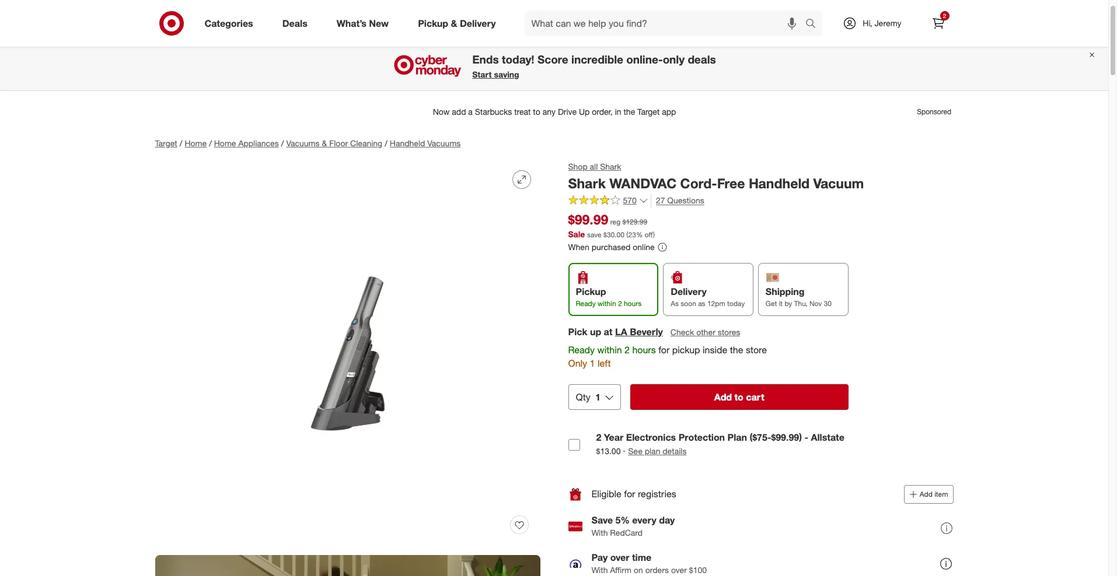 Task type: vqa. For each thing, say whether or not it's contained in the screenshot.
%
yes



Task type: locate. For each thing, give the bounding box(es) containing it.
1 vertical spatial add
[[920, 490, 933, 499]]

1 horizontal spatial vacuums
[[428, 138, 461, 148]]

save
[[592, 515, 613, 527]]

orders
[[646, 566, 669, 576]]

reg
[[611, 218, 621, 226]]

purchased
[[592, 243, 631, 252]]

jeremy
[[875, 18, 902, 28]]

year
[[604, 432, 624, 444]]

pick
[[568, 327, 588, 338]]

1 vertical spatial for
[[624, 489, 636, 501]]

1 vertical spatial handheld
[[749, 175, 810, 191]]

add left item
[[920, 490, 933, 499]]

left
[[598, 358, 611, 370]]

$
[[604, 231, 607, 240]]

over up affirm
[[611, 553, 630, 564]]

shark
[[600, 162, 622, 172], [568, 175, 606, 191]]

pickup
[[672, 345, 700, 356]]

0 vertical spatial add
[[714, 392, 732, 403]]

1 vertical spatial within
[[598, 345, 622, 356]]

& left floor
[[322, 138, 327, 148]]

0 horizontal spatial vacuums
[[286, 138, 320, 148]]

within inside pickup ready within 2 hours
[[598, 300, 616, 308]]

1 vertical spatial ready
[[568, 345, 595, 356]]

with down the pay
[[592, 566, 608, 576]]

pickup up "cyber monday target deals" image
[[418, 17, 448, 29]]

today!
[[502, 53, 535, 66]]

2 home from the left
[[214, 138, 236, 148]]

1 / from the left
[[180, 138, 182, 148]]

add left to
[[714, 392, 732, 403]]

questions
[[668, 195, 705, 205]]

/ right appliances
[[281, 138, 284, 148]]

deals link
[[273, 11, 322, 36]]

eligible for registries
[[592, 489, 677, 501]]

None checkbox
[[568, 440, 580, 452]]

handheld right free
[[749, 175, 810, 191]]

up
[[590, 327, 601, 338]]

home
[[185, 138, 207, 148], [214, 138, 236, 148]]

shark right all
[[600, 162, 622, 172]]

27 questions
[[656, 195, 705, 205]]

1 horizontal spatial home
[[214, 138, 236, 148]]

it
[[779, 300, 783, 308]]

27 questions link
[[651, 194, 705, 208]]

add
[[714, 392, 732, 403], [920, 490, 933, 499]]

1 right qty
[[595, 392, 601, 403]]

2 with from the top
[[592, 566, 608, 576]]

1 horizontal spatial over
[[671, 566, 687, 576]]

30
[[824, 300, 832, 308]]

0 vertical spatial &
[[451, 17, 457, 29]]

1 horizontal spatial for
[[659, 345, 670, 356]]

deals
[[688, 53, 716, 66]]

0 horizontal spatial delivery
[[460, 17, 496, 29]]

1
[[590, 358, 595, 370], [595, 392, 601, 403]]

hi,
[[863, 18, 873, 28]]

1 vertical spatial hours
[[633, 345, 656, 356]]

0 horizontal spatial pickup
[[418, 17, 448, 29]]

/ right home link
[[209, 138, 212, 148]]

add inside button
[[920, 490, 933, 499]]

1 vertical spatial shark
[[568, 175, 606, 191]]

with
[[592, 529, 608, 539], [592, 566, 608, 576]]

570
[[623, 196, 637, 206]]

2 up la
[[618, 300, 622, 308]]

with down save
[[592, 529, 608, 539]]

/ left home link
[[180, 138, 182, 148]]

0 vertical spatial ready
[[576, 300, 596, 308]]

0 vertical spatial within
[[598, 300, 616, 308]]

save
[[587, 231, 602, 240]]

/ right the "cleaning"
[[385, 138, 388, 148]]

shop
[[568, 162, 588, 172]]

check other stores
[[671, 328, 741, 338]]

ready up pick
[[576, 300, 596, 308]]

2 vacuums from the left
[[428, 138, 461, 148]]

target link
[[155, 138, 177, 148]]

1 horizontal spatial handheld
[[749, 175, 810, 191]]

1 vertical spatial delivery
[[671, 286, 707, 298]]

online-
[[627, 53, 663, 66]]

within up left
[[598, 345, 622, 356]]

0 vertical spatial pickup
[[418, 17, 448, 29]]

0 horizontal spatial &
[[322, 138, 327, 148]]

2
[[943, 12, 947, 19], [618, 300, 622, 308], [625, 345, 630, 356], [596, 432, 602, 444]]

over left $100
[[671, 566, 687, 576]]

pickup for ready
[[576, 286, 606, 298]]

sale
[[568, 230, 585, 240]]

1 horizontal spatial delivery
[[671, 286, 707, 298]]

1 horizontal spatial &
[[451, 17, 457, 29]]

570 link
[[568, 194, 649, 209]]

1 vertical spatial pickup
[[576, 286, 606, 298]]

when purchased online
[[568, 243, 655, 252]]

2 inside pickup ready within 2 hours
[[618, 300, 622, 308]]

for left pickup
[[659, 345, 670, 356]]

nov
[[810, 300, 822, 308]]

saving
[[494, 70, 519, 79]]

0 vertical spatial delivery
[[460, 17, 496, 29]]

home right target
[[185, 138, 207, 148]]

0 horizontal spatial for
[[624, 489, 636, 501]]

%
[[636, 231, 643, 240]]

3 / from the left
[[281, 138, 284, 148]]

($75-
[[750, 432, 772, 444]]

hours up la beverly button
[[624, 300, 642, 308]]

& up "cyber monday target deals" image
[[451, 17, 457, 29]]

for
[[659, 345, 670, 356], [624, 489, 636, 501]]

add item
[[920, 490, 948, 499]]

today
[[727, 300, 745, 308]]

cyber monday target deals image
[[392, 52, 463, 80]]

pickup inside pickup ready within 2 hours
[[576, 286, 606, 298]]

affirm
[[610, 566, 632, 576]]

1 horizontal spatial add
[[920, 490, 933, 499]]

as
[[698, 300, 706, 308]]

30.00
[[607, 231, 625, 240]]

1 horizontal spatial pickup
[[576, 286, 606, 298]]

delivery up ends on the left top of the page
[[460, 17, 496, 29]]

check other stores button
[[670, 327, 741, 339]]

/
[[180, 138, 182, 148], [209, 138, 212, 148], [281, 138, 284, 148], [385, 138, 388, 148]]

0 vertical spatial shark
[[600, 162, 622, 172]]

2 down la
[[625, 345, 630, 356]]

as
[[671, 300, 679, 308]]

get
[[766, 300, 777, 308]]

home appliances link
[[214, 138, 279, 148]]

0 horizontal spatial handheld
[[390, 138, 425, 148]]

hours down beverly
[[633, 345, 656, 356]]

1 vertical spatial with
[[592, 566, 608, 576]]

vacuums
[[286, 138, 320, 148], [428, 138, 461, 148]]

see
[[628, 447, 643, 457]]

1 left left
[[590, 358, 595, 370]]

ready inside ready within 2 hours for pickup inside the store only 1 left
[[568, 345, 595, 356]]

hi, jeremy
[[863, 18, 902, 28]]

home right home link
[[214, 138, 236, 148]]

pickup up up
[[576, 286, 606, 298]]

2 left year
[[596, 432, 602, 444]]

add inside "button"
[[714, 392, 732, 403]]

0 vertical spatial for
[[659, 345, 670, 356]]

shark wandvac cord-free handheld vacuum, 1 of 18 image
[[155, 161, 540, 546]]

handheld
[[390, 138, 425, 148], [749, 175, 810, 191]]

with inside save 5% every day with redcard
[[592, 529, 608, 539]]

delivery as soon as 12pm today
[[671, 286, 745, 308]]

0 vertical spatial with
[[592, 529, 608, 539]]

details
[[663, 447, 687, 457]]

ready up only
[[568, 345, 595, 356]]

delivery inside the delivery as soon as 12pm today
[[671, 286, 707, 298]]

0 vertical spatial 1
[[590, 358, 595, 370]]

What can we help you find? suggestions appear below search field
[[525, 11, 809, 36]]

off
[[645, 231, 653, 240]]

0 horizontal spatial home
[[185, 138, 207, 148]]

hours
[[624, 300, 642, 308], [633, 345, 656, 356]]

within up at
[[598, 300, 616, 308]]

0 vertical spatial over
[[611, 553, 630, 564]]

qty
[[576, 392, 591, 403]]

electronics
[[626, 432, 676, 444]]

0 horizontal spatial add
[[714, 392, 732, 403]]

vacuum
[[814, 175, 864, 191]]

for right eligible
[[624, 489, 636, 501]]

0 vertical spatial hours
[[624, 300, 642, 308]]

1 vertical spatial over
[[671, 566, 687, 576]]

2 / from the left
[[209, 138, 212, 148]]

ready
[[576, 300, 596, 308], [568, 345, 595, 356]]

check
[[671, 328, 694, 338]]

pickup & delivery
[[418, 17, 496, 29]]

time
[[632, 553, 652, 564]]

add for add to cart
[[714, 392, 732, 403]]

1 with from the top
[[592, 529, 608, 539]]

handheld right the "cleaning"
[[390, 138, 425, 148]]

shark down all
[[568, 175, 606, 191]]

delivery up soon
[[671, 286, 707, 298]]

protection
[[679, 432, 725, 444]]

what's
[[337, 17, 367, 29]]

registries
[[638, 489, 677, 501]]

0 vertical spatial handheld
[[390, 138, 425, 148]]



Task type: describe. For each thing, give the bounding box(es) containing it.
plan
[[728, 432, 747, 444]]

cord-
[[681, 175, 717, 191]]

score
[[538, 53, 569, 66]]

categories
[[205, 17, 253, 29]]

to
[[735, 392, 744, 403]]

(
[[627, 231, 629, 240]]

cleaning
[[350, 138, 383, 148]]

ready within 2 hours for pickup inside the store only 1 left
[[568, 345, 767, 370]]

add item button
[[904, 486, 954, 504]]

$99.99 reg $129.99 sale save $ 30.00 ( 23 % off )
[[568, 211, 655, 240]]

2 inside 2 year electronics protection plan ($75-$99.99) - allstate $13.00 · see plan details
[[596, 432, 602, 444]]

2 year electronics protection plan ($75-$99.99) - allstate $13.00 · see plan details
[[596, 432, 845, 457]]

)
[[653, 231, 655, 240]]

-
[[805, 432, 809, 444]]

23
[[629, 231, 636, 240]]

what's new
[[337, 17, 389, 29]]

1 home from the left
[[185, 138, 207, 148]]

$99.99)
[[772, 432, 802, 444]]

when
[[568, 243, 590, 252]]

hours inside ready within 2 hours for pickup inside the store only 1 left
[[633, 345, 656, 356]]

allstate
[[811, 432, 845, 444]]

2 right jeremy
[[943, 12, 947, 19]]

1 vertical spatial &
[[322, 138, 327, 148]]

inside
[[703, 345, 728, 356]]

$99.99
[[568, 211, 609, 227]]

cart
[[746, 392, 765, 403]]

with inside pay over time with affirm on orders over $100
[[592, 566, 608, 576]]

what's new link
[[327, 11, 404, 36]]

$100
[[689, 566, 707, 576]]

within inside ready within 2 hours for pickup inside the store only 1 left
[[598, 345, 622, 356]]

hours inside pickup ready within 2 hours
[[624, 300, 642, 308]]

by
[[785, 300, 792, 308]]

2 inside ready within 2 hours for pickup inside the store only 1 left
[[625, 345, 630, 356]]

shop all shark shark wandvac cord-free handheld vacuum
[[568, 162, 864, 191]]

soon
[[681, 300, 696, 308]]

ready inside pickup ready within 2 hours
[[576, 300, 596, 308]]

home link
[[185, 138, 207, 148]]

1 inside ready within 2 hours for pickup inside the store only 1 left
[[590, 358, 595, 370]]

5%
[[616, 515, 630, 527]]

pickup ready within 2 hours
[[576, 286, 642, 308]]

1 vacuums from the left
[[286, 138, 320, 148]]

on
[[634, 566, 643, 576]]

beverly
[[630, 327, 663, 338]]

plan
[[645, 447, 661, 457]]

pickup & delivery link
[[408, 11, 511, 36]]

online
[[633, 243, 655, 252]]

advertisement region
[[146, 98, 963, 126]]

handheld inside shop all shark shark wandvac cord-free handheld vacuum
[[749, 175, 810, 191]]

only
[[568, 358, 587, 370]]

wandvac
[[610, 175, 677, 191]]

0 horizontal spatial over
[[611, 553, 630, 564]]

2 link
[[926, 11, 951, 36]]

for inside ready within 2 hours for pickup inside the store only 1 left
[[659, 345, 670, 356]]

27
[[656, 195, 665, 205]]

eligible
[[592, 489, 622, 501]]

appliances
[[238, 138, 279, 148]]

day
[[659, 515, 675, 527]]

target
[[155, 138, 177, 148]]

add for add item
[[920, 490, 933, 499]]

la
[[615, 327, 628, 338]]

$129.99
[[623, 218, 648, 226]]

1 vertical spatial 1
[[595, 392, 601, 403]]

$13.00
[[596, 447, 621, 457]]

vacuums & floor cleaning link
[[286, 138, 383, 148]]

redcard
[[610, 529, 643, 539]]

floor
[[329, 138, 348, 148]]

pickup for &
[[418, 17, 448, 29]]

ends today! score incredible online-only deals start saving
[[472, 53, 716, 79]]

la beverly button
[[615, 326, 663, 339]]

save 5% every day with redcard
[[592, 515, 675, 539]]

qty 1
[[576, 392, 601, 403]]

all
[[590, 162, 598, 172]]

item
[[935, 490, 948, 499]]

new
[[369, 17, 389, 29]]

add to cart
[[714, 392, 765, 403]]

incredible
[[572, 53, 624, 66]]

handheld vacuums link
[[390, 138, 461, 148]]

start
[[472, 70, 492, 79]]

categories link
[[195, 11, 268, 36]]

image gallery element
[[155, 161, 540, 577]]

search button
[[801, 11, 829, 39]]

only
[[663, 53, 685, 66]]

the
[[730, 345, 744, 356]]

add to cart button
[[630, 385, 849, 410]]

pick up at la beverly
[[568, 327, 663, 338]]

pay over time with affirm on orders over $100
[[592, 553, 707, 576]]

other
[[697, 328, 716, 338]]

search
[[801, 18, 829, 30]]

4 / from the left
[[385, 138, 388, 148]]

deals
[[282, 17, 308, 29]]



